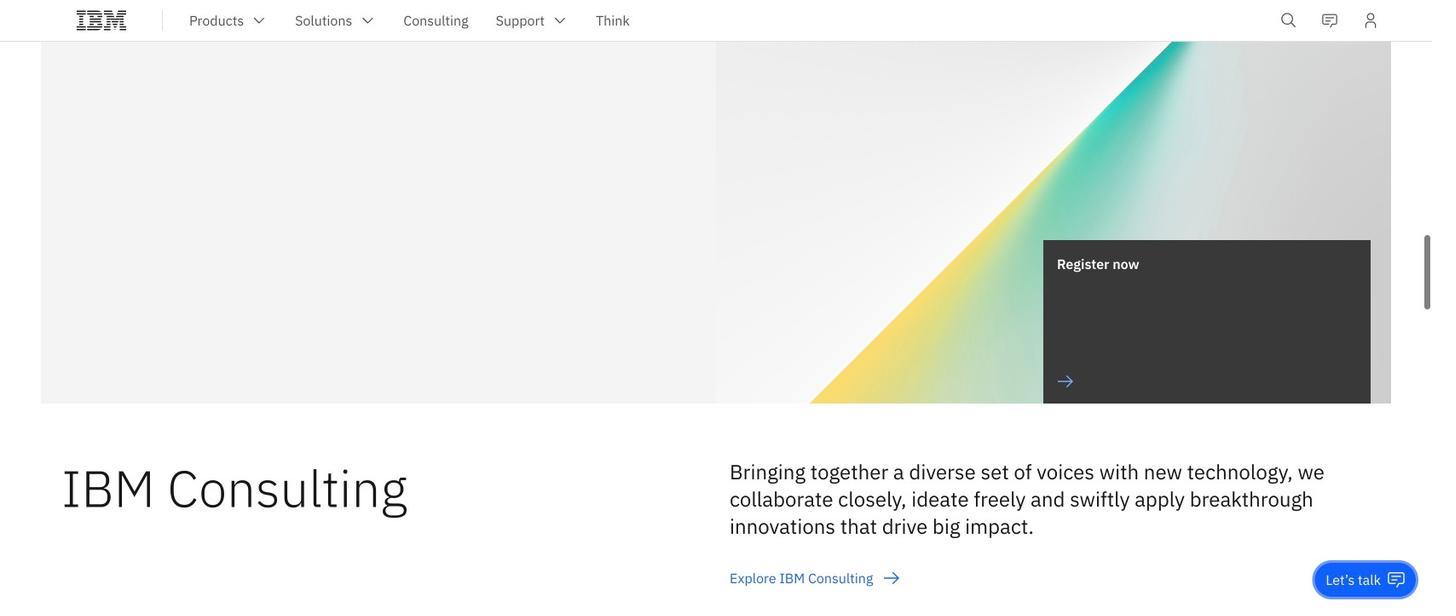 Task type: vqa. For each thing, say whether or not it's contained in the screenshot.
Your privacy choices element
no



Task type: locate. For each thing, give the bounding box(es) containing it.
let's talk element
[[1326, 571, 1381, 590]]



